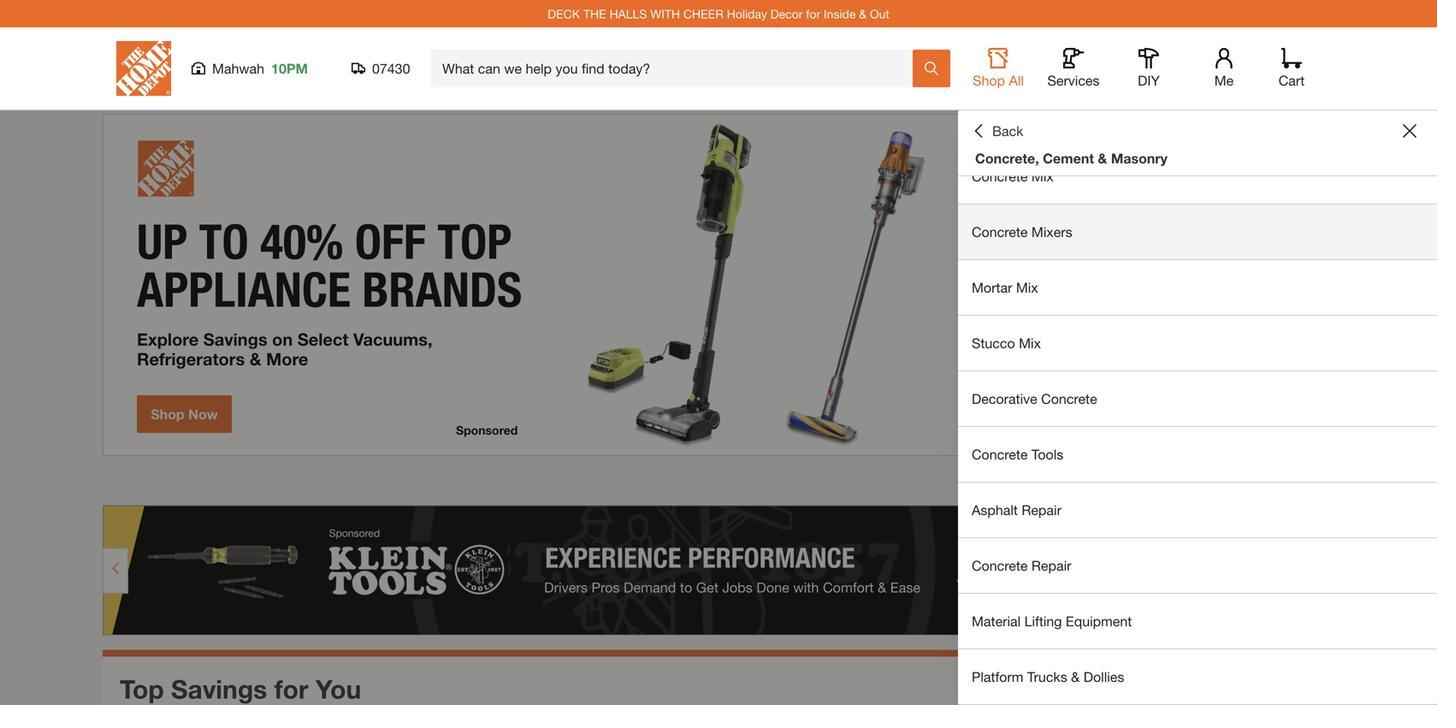 Task type: vqa. For each thing, say whether or not it's contained in the screenshot.
Cinder Blocks 'link'
yes



Task type: describe. For each thing, give the bounding box(es) containing it.
halls
[[610, 7, 647, 21]]

concrete for concrete mix
[[972, 168, 1028, 184]]

platform trucks & dollies
[[972, 669, 1125, 685]]

0 vertical spatial for
[[806, 7, 821, 21]]

blocks
[[1017, 113, 1058, 129]]

cinder blocks
[[972, 113, 1058, 129]]

concrete mix link
[[959, 149, 1438, 204]]

1 vertical spatial for
[[274, 674, 309, 704]]

concrete for concrete mixers
[[972, 224, 1028, 240]]

& for concrete, cement & masonry
[[1098, 150, 1108, 166]]

holiday
[[727, 7, 768, 21]]

3
[[1268, 474, 1277, 492]]

stucco mix link
[[959, 316, 1438, 371]]

concrete mixers
[[972, 224, 1073, 240]]

back
[[993, 123, 1024, 139]]

with
[[651, 7, 680, 21]]

savings
[[171, 674, 267, 704]]

material lifting equipment link
[[959, 594, 1438, 649]]

concrete,
[[976, 150, 1040, 166]]

repair for concrete repair
[[1032, 558, 1072, 574]]

inside
[[824, 7, 856, 21]]

07430 button
[[352, 60, 411, 77]]

top savings for you
[[120, 674, 361, 704]]

concrete repair link
[[959, 538, 1438, 593]]

services
[[1048, 72, 1100, 89]]

mortar
[[972, 279, 1013, 296]]

drawer close image
[[1404, 124, 1417, 138]]

mortar mix
[[972, 279, 1039, 296]]

cinder blocks link
[[959, 93, 1438, 148]]

shop
[[973, 72, 1006, 89]]

cheer
[[684, 7, 724, 21]]

mix for mortar mix
[[1017, 279, 1039, 296]]

you
[[316, 674, 361, 704]]

cart
[[1279, 72, 1305, 89]]

shop all button
[[971, 48, 1026, 89]]

cement
[[1043, 150, 1095, 166]]

feedback link image
[[1415, 289, 1438, 382]]

mix for concrete mix
[[1032, 168, 1054, 184]]

cinder
[[972, 113, 1013, 129]]

concrete for concrete tools
[[972, 446, 1028, 463]]

stucco
[[972, 335, 1016, 351]]

cart link
[[1273, 48, 1311, 89]]

shop all
[[973, 72, 1024, 89]]

07430
[[372, 60, 410, 77]]

trucks
[[1028, 669, 1068, 685]]

diy button
[[1122, 48, 1177, 89]]

services button
[[1047, 48, 1101, 89]]



Task type: locate. For each thing, give the bounding box(es) containing it.
lifting
[[1025, 613, 1063, 629]]

mixers
[[1032, 224, 1073, 240]]

0 horizontal spatial for
[[274, 674, 309, 704]]

mix right stucco at the right
[[1019, 335, 1041, 351]]

/
[[1277, 474, 1282, 492]]

concrete tools
[[972, 446, 1064, 463]]

repair for asphalt repair
[[1022, 502, 1062, 518]]

me
[[1215, 72, 1234, 89]]

concrete mix
[[972, 168, 1054, 184]]

deck
[[548, 7, 580, 21]]

repair
[[1022, 502, 1062, 518], [1032, 558, 1072, 574]]

for left you
[[274, 674, 309, 704]]

back button
[[972, 122, 1024, 140]]

for left inside
[[806, 7, 821, 21]]

asphalt repair link
[[959, 483, 1438, 537]]

concrete left mixers at the top of the page
[[972, 224, 1028, 240]]

& right trucks
[[1072, 669, 1080, 685]]

decorative concrete link
[[959, 371, 1438, 426]]

platform trucks & dollies link
[[959, 650, 1438, 704]]

decor
[[771, 7, 803, 21]]

1 horizontal spatial &
[[1072, 669, 1080, 685]]

& inside the platform trucks & dollies link
[[1072, 669, 1080, 685]]

1 vertical spatial mix
[[1017, 279, 1039, 296]]

decorative
[[972, 391, 1038, 407]]

asphalt
[[972, 502, 1018, 518]]

asphalt repair
[[972, 502, 1062, 518]]

0 vertical spatial &
[[859, 7, 867, 21]]

equipment
[[1066, 613, 1133, 629]]

1 vertical spatial repair
[[1032, 558, 1072, 574]]

repair up material lifting equipment
[[1032, 558, 1072, 574]]

3 / 5
[[1268, 474, 1291, 492]]

What can we help you find today? search field
[[442, 50, 912, 86]]

1 horizontal spatial for
[[806, 7, 821, 21]]

mix
[[1032, 168, 1054, 184], [1017, 279, 1039, 296], [1019, 335, 1041, 351]]

& for platform trucks & dollies
[[1072, 669, 1080, 685]]

the home depot logo image
[[116, 41, 171, 96]]

2 vertical spatial &
[[1072, 669, 1080, 685]]

deck the halls with cheer holiday decor for inside & out
[[548, 7, 890, 21]]

next slide image
[[1306, 476, 1320, 490]]

& right cement
[[1098, 150, 1108, 166]]

10pm
[[271, 60, 308, 77]]

2 vertical spatial mix
[[1019, 335, 1041, 351]]

me button
[[1197, 48, 1252, 89]]

for
[[806, 7, 821, 21], [274, 674, 309, 704]]

concrete
[[972, 168, 1028, 184], [972, 224, 1028, 240], [1042, 391, 1098, 407], [972, 446, 1028, 463], [972, 558, 1028, 574]]

concrete tools link
[[959, 427, 1438, 482]]

repair right "asphalt"
[[1022, 502, 1062, 518]]

1 vertical spatial &
[[1098, 150, 1108, 166]]

the
[[584, 7, 607, 21]]

dollies
[[1084, 669, 1125, 685]]

mahwah 10pm
[[212, 60, 308, 77]]

concrete inside "link"
[[972, 224, 1028, 240]]

concrete mixers link
[[959, 205, 1438, 259]]

0 horizontal spatial &
[[859, 7, 867, 21]]

platform
[[972, 669, 1024, 685]]

&
[[859, 7, 867, 21], [1098, 150, 1108, 166], [1072, 669, 1080, 685]]

mix for stucco mix
[[1019, 335, 1041, 351]]

all
[[1009, 72, 1024, 89]]

material lifting equipment
[[972, 613, 1133, 629]]

previous slide image
[[1239, 476, 1253, 490]]

0 vertical spatial mix
[[1032, 168, 1054, 184]]

top
[[120, 674, 164, 704]]

stucco mix
[[972, 335, 1041, 351]]

0 vertical spatial repair
[[1022, 502, 1062, 518]]

concrete down concrete,
[[972, 168, 1028, 184]]

decorative concrete
[[972, 391, 1098, 407]]

out
[[870, 7, 890, 21]]

material
[[972, 613, 1021, 629]]

concrete up "material"
[[972, 558, 1028, 574]]

concrete repair
[[972, 558, 1072, 574]]

mix down cement
[[1032, 168, 1054, 184]]

2 horizontal spatial &
[[1098, 150, 1108, 166]]

mortar mix link
[[959, 260, 1438, 315]]

mix right mortar
[[1017, 279, 1039, 296]]

concrete left tools
[[972, 446, 1028, 463]]

& left out
[[859, 7, 867, 21]]

5
[[1282, 474, 1291, 492]]

mahwah
[[212, 60, 264, 77]]

masonry
[[1112, 150, 1168, 166]]

concrete for concrete repair
[[972, 558, 1028, 574]]

tools
[[1032, 446, 1064, 463]]

concrete, cement & masonry
[[976, 150, 1168, 166]]

deck the halls with cheer holiday decor for inside & out link
[[548, 7, 890, 21]]

diy
[[1138, 72, 1160, 89]]

concrete up tools
[[1042, 391, 1098, 407]]



